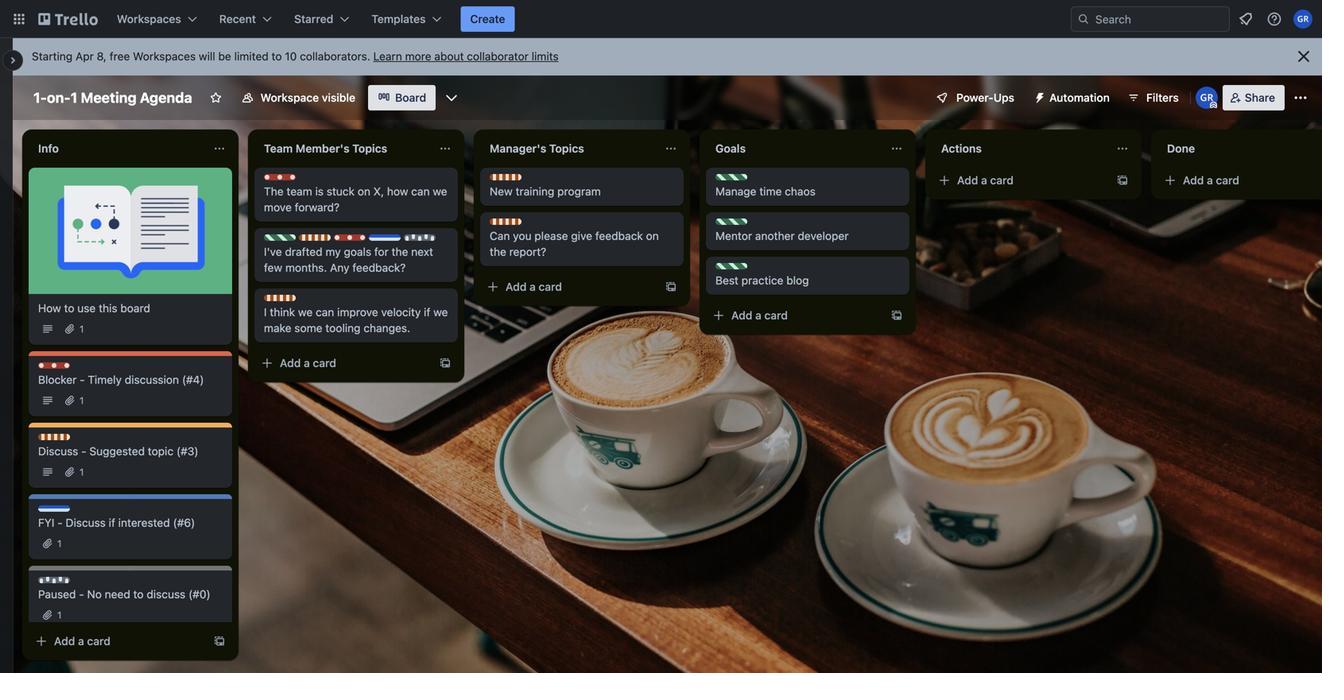 Task type: locate. For each thing, give the bounding box(es) containing it.
- inside discuss discuss - suggested topic (#3)
[[81, 445, 86, 458]]

card down 'some'
[[313, 357, 336, 370]]

timely
[[88, 373, 122, 386]]

color: orange, title: "discuss" element for training
[[490, 174, 542, 186]]

we inside blocker the team is stuck on x, how can we move forward?
[[433, 185, 447, 198]]

1 vertical spatial color: red, title: "blocker" element
[[334, 235, 384, 247]]

add a card for info
[[54, 635, 110, 648]]

color: orange, title: "discuss" element up make
[[264, 295, 316, 307]]

goal inside goal mentor another developer
[[732, 219, 752, 231]]

0 horizontal spatial color: red, title: "blocker" element
[[38, 363, 89, 375]]

1 horizontal spatial if
[[424, 306, 430, 319]]

suggested
[[89, 445, 145, 458]]

goal mentor another developer
[[716, 219, 849, 243]]

can up 'some'
[[316, 306, 334, 319]]

1 horizontal spatial can
[[411, 185, 430, 198]]

topic
[[148, 445, 174, 458]]

0 horizontal spatial topics
[[352, 142, 387, 155]]

i've drafted my goals for the next few months. any feedback? link
[[264, 244, 448, 276]]

new training program link
[[490, 184, 674, 200]]

2 horizontal spatial to
[[272, 50, 282, 63]]

1 down use
[[80, 324, 84, 335]]

1 vertical spatial on
[[646, 229, 659, 243]]

color: orange, title: "discuss" element up any
[[299, 235, 351, 247]]

discuss down manager's
[[506, 175, 542, 186]]

to left use
[[64, 302, 74, 315]]

card for info
[[87, 635, 110, 648]]

create from template… image for mentor another developer
[[891, 309, 903, 322]]

2 vertical spatial color: red, title: "blocker" element
[[38, 363, 89, 375]]

paused left need
[[54, 578, 88, 589]]

0 vertical spatial if
[[424, 306, 430, 319]]

discuss up report?
[[506, 219, 542, 231]]

create button
[[461, 6, 515, 32]]

move
[[264, 201, 292, 214]]

goal inside goal manage time chaos
[[732, 175, 752, 186]]

1 horizontal spatial the
[[490, 245, 506, 258]]

greg robinson (gregrobinson96) image right filters
[[1196, 87, 1218, 109]]

discuss for blocker
[[315, 235, 351, 247]]

add down done
[[1183, 174, 1204, 187]]

greg robinson (gregrobinson96) image
[[1294, 10, 1313, 29], [1196, 87, 1218, 109]]

0 horizontal spatial can
[[316, 306, 334, 319]]

add for team member's topics
[[280, 357, 301, 370]]

a down 'some'
[[304, 357, 310, 370]]

a for team member's topics
[[304, 357, 310, 370]]

add a card button for team member's topics
[[254, 351, 429, 376]]

you
[[513, 229, 532, 243]]

the right the for
[[392, 245, 408, 258]]

1 horizontal spatial color: red, title: "blocker" element
[[264, 174, 314, 186]]

the team is stuck on x, how can we move forward? link
[[264, 184, 448, 215]]

- inside "paused paused - no need to discuss (#0)"
[[79, 588, 84, 601]]

add a card button
[[932, 168, 1107, 193], [1158, 168, 1322, 193], [480, 274, 655, 300], [706, 303, 881, 328], [254, 351, 429, 376], [29, 629, 204, 654]]

topics up discuss new training program
[[549, 142, 584, 155]]

card down no
[[87, 635, 110, 648]]

add a card
[[957, 174, 1014, 187], [1183, 174, 1240, 187], [506, 280, 562, 293], [732, 309, 788, 322], [280, 357, 336, 370], [54, 635, 110, 648]]

0 horizontal spatial greg robinson (gregrobinson96) image
[[1196, 87, 1218, 109]]

goals
[[716, 142, 746, 155]]

add a card down actions
[[957, 174, 1014, 187]]

info
[[38, 142, 59, 155]]

0 vertical spatial color: red, title: "blocker" element
[[264, 174, 314, 186]]

1-
[[33, 89, 47, 106]]

topics
[[352, 142, 387, 155], [549, 142, 584, 155]]

learn
[[373, 50, 402, 63]]

add a card down report?
[[506, 280, 562, 293]]

Team Member's Topics text field
[[254, 136, 433, 161]]

manage
[[716, 185, 757, 198]]

add
[[957, 174, 978, 187], [1183, 174, 1204, 187], [506, 280, 527, 293], [732, 309, 753, 322], [280, 357, 301, 370], [54, 635, 75, 648]]

add down best
[[732, 309, 753, 322]]

no
[[87, 588, 102, 601]]

we
[[433, 185, 447, 198], [298, 306, 313, 319], [433, 306, 448, 319]]

create from template… image
[[213, 635, 226, 648]]

fyi
[[385, 235, 400, 247], [54, 507, 69, 518], [38, 516, 54, 530]]

add a card for goals
[[732, 309, 788, 322]]

1 the from the left
[[392, 245, 408, 258]]

need
[[105, 588, 130, 601]]

1
[[71, 89, 77, 106], [80, 324, 84, 335], [80, 395, 84, 406], [80, 467, 84, 478], [57, 538, 62, 549], [57, 610, 62, 621]]

manager's topics
[[490, 142, 584, 155]]

add for goals
[[732, 309, 753, 322]]

sm image
[[1027, 85, 1050, 107]]

think
[[270, 306, 295, 319]]

blocker
[[280, 175, 314, 186], [350, 235, 384, 247], [54, 363, 89, 375], [38, 373, 77, 386]]

this member is an admin of this board. image
[[1210, 102, 1217, 109]]

create
[[470, 12, 505, 25]]

mentor
[[716, 229, 752, 243]]

paused for paused paused - no need to discuss (#0)
[[54, 578, 88, 589]]

1 vertical spatial can
[[316, 306, 334, 319]]

apr
[[76, 50, 94, 63]]

color: black, title: "paused" element
[[404, 235, 454, 247], [38, 577, 88, 589]]

limits
[[532, 50, 559, 63]]

color: orange, title: "discuss" element
[[490, 174, 542, 186], [490, 219, 542, 231], [299, 235, 351, 247], [264, 295, 316, 307], [38, 434, 90, 446]]

add a card down 'some'
[[280, 357, 336, 370]]

discuss inside discuss can you please give feedback on the report?
[[506, 219, 542, 231]]

blocker - timely discussion (#4) link
[[38, 372, 223, 388]]

can
[[490, 229, 510, 243]]

0 vertical spatial on
[[358, 185, 370, 198]]

add down make
[[280, 357, 301, 370]]

color: orange, title: "discuss" element for think
[[264, 295, 316, 307]]

to left 10 at the left top
[[272, 50, 282, 63]]

1 down fyi fyi - discuss if interested (#6)
[[57, 538, 62, 549]]

0 horizontal spatial the
[[392, 245, 408, 258]]

add a card for manager's topics
[[506, 280, 562, 293]]

color: red, title: "blocker" element for blocker - timely discussion (#4)
[[38, 363, 89, 375]]

1 down "paused paused - no need to discuss (#0)"
[[57, 610, 62, 621]]

topics up x,
[[352, 142, 387, 155]]

workspaces up free
[[117, 12, 181, 25]]

card down practice
[[765, 309, 788, 322]]

if left interested
[[109, 516, 115, 530]]

1 horizontal spatial greg robinson (gregrobinson96) image
[[1294, 10, 1313, 29]]

color: green, title: "goal" element for mentor
[[716, 219, 752, 231]]

give
[[571, 229, 592, 243]]

a down report?
[[530, 280, 536, 293]]

color: green, title: "goal" element down mentor
[[716, 263, 752, 275]]

color: orange, title: "discuss" element up report?
[[490, 219, 542, 231]]

1 vertical spatial greg robinson (gregrobinson96) image
[[1196, 87, 1218, 109]]

starred
[[294, 12, 333, 25]]

0 notifications image
[[1237, 10, 1256, 29]]

color: orange, title: "discuss" element for you
[[490, 219, 542, 231]]

discuss up 'some'
[[280, 296, 316, 307]]

training
[[516, 185, 554, 198]]

add down report?
[[506, 280, 527, 293]]

best
[[716, 274, 739, 287]]

1 vertical spatial to
[[64, 302, 74, 315]]

how to use this board
[[38, 302, 150, 315]]

a down "paused paused - no need to discuss (#0)"
[[78, 635, 84, 648]]

visible
[[322, 91, 355, 104]]

on left x,
[[358, 185, 370, 198]]

goal down mentor
[[732, 264, 752, 275]]

i've
[[264, 245, 282, 258]]

card for manager's topics
[[539, 280, 562, 293]]

0 horizontal spatial color: black, title: "paused" element
[[38, 577, 88, 589]]

Info text field
[[29, 136, 207, 161]]

we right how
[[433, 185, 447, 198]]

1 right 1-
[[71, 89, 77, 106]]

goal
[[732, 175, 752, 186], [732, 219, 752, 231], [280, 235, 301, 247], [732, 264, 752, 275]]

0 vertical spatial color: black, title: "paused" element
[[404, 235, 454, 247]]

1 horizontal spatial color: blue, title: "fyi" element
[[369, 235, 401, 247]]

card for goals
[[765, 309, 788, 322]]

discuss up any
[[315, 235, 351, 247]]

10
[[285, 50, 297, 63]]

goal inside goal best practice blog
[[732, 264, 752, 275]]

starting apr 8, free workspaces will be limited to 10 collaborators. learn more about collaborator limits
[[32, 50, 559, 63]]

if right velocity
[[424, 306, 430, 319]]

color: green, title: "goal" element down 'goals'
[[716, 174, 752, 186]]

1 horizontal spatial to
[[133, 588, 144, 601]]

the down can
[[490, 245, 506, 258]]

- inside fyi fyi - discuss if interested (#6)
[[57, 516, 63, 530]]

can right how
[[411, 185, 430, 198]]

goal left "time"
[[732, 175, 752, 186]]

2 horizontal spatial color: red, title: "blocker" element
[[334, 235, 384, 247]]

- inside blocker blocker - timely discussion (#4)
[[80, 373, 85, 386]]

Done text field
[[1158, 136, 1322, 161]]

color: blue, title: "fyi" element
[[369, 235, 401, 247], [38, 506, 70, 518]]

0 vertical spatial workspaces
[[117, 12, 181, 25]]

color: green, title: "goal" element down manage
[[716, 219, 752, 231]]

add a card button down blog
[[706, 303, 881, 328]]

-
[[80, 373, 85, 386], [81, 445, 86, 458], [57, 516, 63, 530], [79, 588, 84, 601]]

i've drafted my goals for the next few months. any feedback?
[[264, 245, 433, 274]]

add down "paused paused - no need to discuss (#0)"
[[54, 635, 75, 648]]

blocker inside blocker the team is stuck on x, how can we move forward?
[[280, 175, 314, 186]]

Board name text field
[[25, 85, 200, 111]]

team member's topics
[[264, 142, 387, 155]]

0 vertical spatial can
[[411, 185, 430, 198]]

can
[[411, 185, 430, 198], [316, 306, 334, 319]]

x,
[[373, 185, 384, 198]]

goal down manage
[[732, 219, 752, 231]]

(#0)
[[188, 588, 211, 601]]

agenda
[[140, 89, 192, 106]]

1 horizontal spatial on
[[646, 229, 659, 243]]

discuss inside fyi fyi - discuss if interested (#6)
[[66, 516, 106, 530]]

add a card button for manager's topics
[[480, 274, 655, 300]]

color: red, title: "blocker" element
[[264, 174, 314, 186], [334, 235, 384, 247], [38, 363, 89, 375]]

on right feedback
[[646, 229, 659, 243]]

how
[[387, 185, 408, 198]]

1 vertical spatial if
[[109, 516, 115, 530]]

color: orange, title: "discuss" element down manager's
[[490, 174, 542, 186]]

share
[[1245, 91, 1275, 104]]

color: black, title: "paused" element right the for
[[404, 235, 454, 247]]

add a card down no
[[54, 635, 110, 648]]

discuss down timely
[[54, 435, 90, 446]]

this
[[99, 302, 117, 315]]

to right need
[[133, 588, 144, 601]]

a
[[981, 174, 987, 187], [1207, 174, 1213, 187], [530, 280, 536, 293], [755, 309, 762, 322], [304, 357, 310, 370], [78, 635, 84, 648]]

recent button
[[210, 6, 282, 32]]

manager's
[[490, 142, 546, 155]]

discuss
[[506, 175, 542, 186], [506, 219, 542, 231], [315, 235, 351, 247], [280, 296, 316, 307], [54, 435, 90, 446], [38, 445, 78, 458], [66, 516, 106, 530]]

a for goals
[[755, 309, 762, 322]]

discuss left interested
[[66, 516, 106, 530]]

0 vertical spatial color: blue, title: "fyi" element
[[369, 235, 401, 247]]

fyi - discuss if interested (#6) link
[[38, 515, 223, 531]]

done
[[1167, 142, 1195, 155]]

greg robinson (gregrobinson96) image right open information menu icon
[[1294, 10, 1313, 29]]

color: green, title: "goal" element up few
[[264, 235, 301, 247]]

create from template… image for can you please give feedback on the report?
[[665, 281, 677, 293]]

can inside blocker the team is stuck on x, how can we move forward?
[[411, 185, 430, 198]]

create from template… image
[[1116, 174, 1129, 187], [665, 281, 677, 293], [891, 309, 903, 322], [439, 357, 452, 370]]

0 vertical spatial to
[[272, 50, 282, 63]]

card down report?
[[539, 280, 562, 293]]

1 topics from the left
[[352, 142, 387, 155]]

collaborator
[[467, 50, 529, 63]]

workspaces inside 'dropdown button'
[[117, 12, 181, 25]]

1 horizontal spatial topics
[[549, 142, 584, 155]]

1 horizontal spatial color: black, title: "paused" element
[[404, 235, 454, 247]]

discuss inside discuss new training program
[[506, 175, 542, 186]]

color: black, title: "paused" element left need
[[38, 577, 88, 589]]

discuss inside the discuss i think we can improve velocity if we make some tooling changes.
[[280, 296, 316, 307]]

add a card button down tooling
[[254, 351, 429, 376]]

add a card down practice
[[732, 309, 788, 322]]

add a card button down need
[[29, 629, 204, 654]]

card down actions text field
[[990, 174, 1014, 187]]

to
[[272, 50, 282, 63], [64, 302, 74, 315], [133, 588, 144, 601]]

few
[[264, 261, 282, 274]]

2 vertical spatial to
[[133, 588, 144, 601]]

stuck
[[327, 185, 355, 198]]

0 horizontal spatial if
[[109, 516, 115, 530]]

2 the from the left
[[490, 245, 506, 258]]

1 vertical spatial color: blue, title: "fyi" element
[[38, 506, 70, 518]]

(#3)
[[177, 445, 199, 458]]

add a card button down actions text field
[[932, 168, 1107, 193]]

a down practice
[[755, 309, 762, 322]]

0 horizontal spatial on
[[358, 185, 370, 198]]

workspaces down workspaces 'dropdown button'
[[133, 50, 196, 63]]

discuss i think we can improve velocity if we make some tooling changes.
[[264, 296, 448, 335]]

1-on-1 meeting agenda
[[33, 89, 192, 106]]

on-
[[47, 89, 71, 106]]

paused right the for
[[420, 235, 454, 247]]

the
[[392, 245, 408, 258], [490, 245, 506, 258]]

add a card button down can you please give feedback on the report? link
[[480, 274, 655, 300]]

discuss can you please give feedback on the report?
[[490, 219, 659, 258]]

color: green, title: "goal" element
[[716, 174, 752, 186], [716, 219, 752, 231], [264, 235, 301, 247], [716, 263, 752, 275]]

power-ups button
[[925, 85, 1024, 111]]

starting
[[32, 50, 73, 63]]

workspaces
[[117, 12, 181, 25], [133, 50, 196, 63]]

color: orange, title: "discuss" element down timely
[[38, 434, 90, 446]]



Task type: vqa. For each thing, say whether or not it's contained in the screenshot.
"Skip" button
no



Task type: describe. For each thing, give the bounding box(es) containing it.
manage time chaos link
[[716, 184, 900, 200]]

discussion
[[125, 373, 179, 386]]

starred button
[[285, 6, 359, 32]]

add a card button for goals
[[706, 303, 881, 328]]

will
[[199, 50, 215, 63]]

discuss for discuss
[[54, 435, 90, 446]]

workspace visible
[[261, 91, 355, 104]]

discuss - suggested topic (#3) link
[[38, 444, 223, 460]]

card down done text box
[[1216, 174, 1240, 187]]

about
[[434, 50, 464, 63]]

primary element
[[0, 0, 1322, 38]]

Goals text field
[[706, 136, 884, 161]]

color: red, title: "blocker" element for the team is stuck on x, how can we move forward?
[[264, 174, 314, 186]]

discuss blocker fyi
[[315, 235, 400, 247]]

paused paused - no need to discuss (#0)
[[38, 578, 211, 601]]

discuss for i
[[280, 296, 316, 307]]

developer
[[798, 229, 849, 243]]

can inside the discuss i think we can improve velocity if we make some tooling changes.
[[316, 306, 334, 319]]

discuss for can
[[506, 219, 542, 231]]

ups
[[994, 91, 1015, 104]]

be
[[218, 50, 231, 63]]

Search field
[[1090, 7, 1229, 31]]

any
[[330, 261, 350, 274]]

discuss discuss - suggested topic (#3)
[[38, 435, 199, 458]]

a for info
[[78, 635, 84, 648]]

customize views image
[[444, 90, 460, 106]]

show menu image
[[1293, 90, 1309, 106]]

on inside discuss can you please give feedback on the report?
[[646, 229, 659, 243]]

more
[[405, 50, 431, 63]]

i think we can improve velocity if we make some tooling changes. link
[[264, 305, 448, 336]]

templates
[[372, 12, 426, 25]]

discuss left suggested
[[38, 445, 78, 458]]

add a card button down done text box
[[1158, 168, 1322, 193]]

(#4)
[[182, 373, 204, 386]]

add a card button for info
[[29, 629, 204, 654]]

workspaces button
[[107, 6, 207, 32]]

add for info
[[54, 635, 75, 648]]

another
[[755, 229, 795, 243]]

board
[[395, 91, 426, 104]]

1 down blocker blocker - timely discussion (#4) at the left of page
[[80, 395, 84, 406]]

we right velocity
[[433, 306, 448, 319]]

the inside the i've drafted my goals for the next few months. any feedback?
[[392, 245, 408, 258]]

automation button
[[1027, 85, 1120, 111]]

practice
[[742, 274, 784, 287]]

1 inside board name text box
[[71, 89, 77, 106]]

share button
[[1223, 85, 1285, 111]]

card for team member's topics
[[313, 357, 336, 370]]

some
[[294, 322, 322, 335]]

1 vertical spatial workspaces
[[133, 50, 196, 63]]

0 horizontal spatial color: blue, title: "fyi" element
[[38, 506, 70, 518]]

program
[[557, 185, 601, 198]]

use
[[77, 302, 96, 315]]

blog
[[787, 274, 809, 287]]

months.
[[285, 261, 327, 274]]

goal for mentor
[[732, 219, 752, 231]]

a for manager's topics
[[530, 280, 536, 293]]

back to home image
[[38, 6, 98, 32]]

- for blocker
[[80, 373, 85, 386]]

if inside the discuss i think we can improve velocity if we make some tooling changes.
[[424, 306, 430, 319]]

Manager's Topics text field
[[480, 136, 658, 161]]

Actions text field
[[932, 136, 1110, 161]]

team
[[264, 142, 293, 155]]

meeting
[[81, 89, 137, 106]]

please
[[535, 229, 568, 243]]

the
[[264, 185, 284, 198]]

on inside blocker the team is stuck on x, how can we move forward?
[[358, 185, 370, 198]]

a down actions
[[981, 174, 987, 187]]

- for paused
[[79, 588, 84, 601]]

1 down discuss discuss - suggested topic (#3)
[[80, 467, 84, 478]]

star or unstar board image
[[210, 91, 222, 104]]

filters button
[[1123, 85, 1184, 111]]

8,
[[97, 50, 107, 63]]

color: green, title: "goal" element for manage
[[716, 174, 752, 186]]

discuss for new
[[506, 175, 542, 186]]

power-ups
[[957, 91, 1015, 104]]

my
[[326, 245, 341, 258]]

improve
[[337, 306, 378, 319]]

a down done text box
[[1207, 174, 1213, 187]]

blocker blocker - timely discussion (#4)
[[38, 363, 204, 386]]

drafted
[[285, 245, 323, 258]]

add down actions
[[957, 174, 978, 187]]

team
[[287, 185, 312, 198]]

automation
[[1050, 91, 1110, 104]]

color: green, title: "goal" element for best
[[716, 263, 752, 275]]

- for fyi
[[57, 516, 63, 530]]

power-
[[957, 91, 994, 104]]

if inside fyi fyi - discuss if interested (#6)
[[109, 516, 115, 530]]

workspace
[[261, 91, 319, 104]]

actions
[[941, 142, 982, 155]]

search image
[[1077, 13, 1090, 25]]

make
[[264, 322, 291, 335]]

chaos
[[785, 185, 816, 198]]

goal for manage
[[732, 175, 752, 186]]

add for manager's topics
[[506, 280, 527, 293]]

add a card for team member's topics
[[280, 357, 336, 370]]

discuss new training program
[[490, 175, 601, 198]]

can you please give feedback on the report? link
[[490, 228, 674, 260]]

best practice blog link
[[716, 273, 900, 289]]

to inside "paused paused - no need to discuss (#0)"
[[133, 588, 144, 601]]

2 topics from the left
[[549, 142, 584, 155]]

1 vertical spatial color: black, title: "paused" element
[[38, 577, 88, 589]]

report?
[[509, 245, 547, 258]]

open information menu image
[[1267, 11, 1283, 27]]

filters
[[1147, 91, 1179, 104]]

for
[[374, 245, 389, 258]]

board
[[120, 302, 150, 315]]

(#6)
[[173, 516, 195, 530]]

goals
[[344, 245, 371, 258]]

interested
[[118, 516, 170, 530]]

add a card down done text box
[[1183, 174, 1240, 187]]

forward?
[[295, 201, 340, 214]]

recent
[[219, 12, 256, 25]]

next
[[411, 245, 433, 258]]

0 horizontal spatial to
[[64, 302, 74, 315]]

blocker the team is stuck on x, how can we move forward?
[[264, 175, 447, 214]]

paused - no need to discuss (#0) link
[[38, 587, 223, 603]]

0 vertical spatial greg robinson (gregrobinson96) image
[[1294, 10, 1313, 29]]

learn more about collaborator limits link
[[373, 50, 559, 63]]

- for discuss
[[81, 445, 86, 458]]

create from template… image for i've drafted my goals for the next few months. any feedback?
[[439, 357, 452, 370]]

we up 'some'
[[298, 306, 313, 319]]

goal up months.
[[280, 235, 301, 247]]

the inside discuss can you please give feedback on the report?
[[490, 245, 506, 258]]

is
[[315, 185, 324, 198]]

member's
[[296, 142, 350, 155]]

board link
[[368, 85, 436, 111]]

feedback?
[[353, 261, 406, 274]]

paused for paused
[[420, 235, 454, 247]]

paused left no
[[38, 588, 76, 601]]

mentor another developer link
[[716, 228, 900, 244]]

discuss
[[147, 588, 185, 601]]

goal manage time chaos
[[716, 175, 816, 198]]

goal for best
[[732, 264, 752, 275]]



